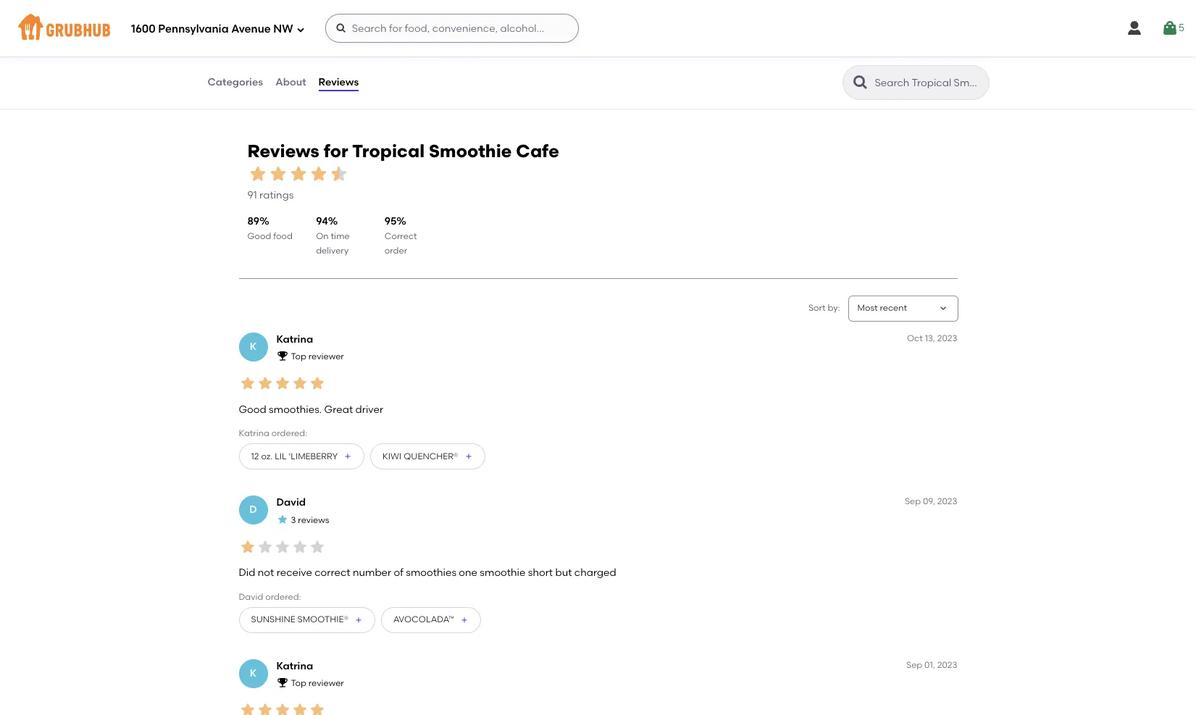 Task type: locate. For each thing, give the bounding box(es) containing it.
01,
[[925, 660, 935, 670]]

food
[[273, 231, 293, 241]]

about
[[275, 76, 306, 88]]

1 trophy icon image from the top
[[276, 350, 288, 362]]

2 horizontal spatial svg image
[[1161, 20, 1179, 37]]

tropical
[[352, 141, 425, 162]]

k for oct 13, 2023
[[250, 340, 257, 353]]

smoothie
[[429, 141, 512, 162]]

for
[[324, 141, 348, 162]]

0 horizontal spatial svg image
[[335, 22, 347, 34]]

1 top from the top
[[291, 352, 306, 362]]

top reviewer
[[291, 352, 344, 362], [291, 678, 344, 689]]

1 20–35 from the left
[[228, 49, 253, 59]]

1 vertical spatial reviewer
[[308, 678, 344, 689]]

plus icon image inside 12 oz. lil 'limeberry "button"
[[343, 452, 352, 461]]

trophy icon image
[[276, 350, 288, 362], [276, 677, 288, 688]]

min inside 30–40 min $2.99 delivery
[[515, 49, 530, 59]]

plus icon image for sunshine smoothie®
[[354, 616, 363, 624]]

$0.99
[[228, 62, 250, 72]]

20–35
[[228, 49, 253, 59], [746, 49, 771, 59]]

min for wawa
[[255, 49, 271, 59]]

3 min from the left
[[773, 49, 789, 59]]

delivery for 94 on time delivery
[[316, 246, 349, 256]]

0 vertical spatial top
[[291, 352, 306, 362]]

2023 right 01,
[[937, 660, 957, 670]]

avocolada™ button
[[381, 607, 481, 633]]

reviews for tropical smoothie cafe
[[247, 141, 559, 162]]

reviewer down smoothie® at the left of the page
[[308, 678, 344, 689]]

good up the katrina ordered: at the bottom
[[239, 403, 266, 416]]

katrina for sep 01, 2023
[[276, 660, 313, 672]]

ordered: for smoothies.
[[272, 428, 307, 438]]

not enough ratings
[[887, 49, 968, 59]]

1600 pennsylvania avenue nw
[[131, 22, 293, 35]]

plus icon image for avocolada™
[[460, 616, 469, 624]]

star icon image
[[393, 48, 404, 60], [404, 48, 416, 60], [416, 48, 427, 60], [427, 48, 439, 60], [439, 48, 451, 60], [651, 48, 663, 60], [663, 48, 675, 60], [675, 48, 686, 60], [686, 48, 698, 60], [686, 48, 698, 60], [698, 48, 709, 60], [247, 164, 268, 184], [268, 164, 288, 184], [288, 164, 308, 184], [308, 164, 329, 184], [329, 164, 349, 184], [329, 164, 349, 184], [239, 375, 256, 392], [256, 375, 274, 392], [274, 375, 291, 392], [291, 375, 308, 392], [308, 375, 326, 392], [276, 513, 288, 525], [239, 538, 256, 556], [256, 538, 274, 556], [274, 538, 291, 556], [291, 538, 308, 556], [308, 538, 326, 556], [239, 702, 256, 715], [256, 702, 274, 715], [274, 702, 291, 715], [291, 702, 308, 715], [308, 702, 326, 715]]

categories button
[[207, 57, 264, 109]]

20–35 min $0.99 delivery
[[228, 49, 284, 72]]

katrina up smoothies.
[[276, 333, 313, 345]]

sep
[[905, 497, 921, 507], [906, 660, 923, 670]]

salads
[[640, 12, 679, 25]]

Search Tropical Smoothie Cafe  search field
[[873, 76, 984, 90]]

delivery down time
[[316, 246, 349, 256]]

94
[[316, 215, 328, 228]]

ratings for 249 ratings
[[416, 65, 451, 77]]

ratings
[[939, 49, 968, 59], [416, 65, 451, 77], [675, 65, 709, 77], [259, 189, 294, 201]]

sunshine smoothie®
[[251, 615, 348, 625]]

plus icon image right quencher®
[[464, 452, 473, 461]]

reviewer for oct
[[308, 352, 344, 362]]

reviews
[[318, 76, 359, 88], [247, 141, 319, 162]]

20–35 inside 20–35 min $0.99 delivery
[[228, 49, 253, 59]]

plus icon image right smoothie® at the left of the page
[[354, 616, 363, 624]]

correct
[[315, 567, 350, 579]]

0 vertical spatial top reviewer
[[291, 352, 344, 362]]

20–35 for $1.99
[[746, 49, 771, 59]]

david down did on the left of page
[[239, 592, 263, 602]]

2 k from the top
[[250, 667, 257, 679]]

ratings right 249
[[416, 65, 451, 77]]

91 ratings
[[247, 189, 294, 201]]

2 top reviewer from the top
[[291, 678, 344, 689]]

plus icon image inside kiwi quencher® button
[[464, 452, 473, 461]]

0 vertical spatial david
[[276, 497, 306, 509]]

2 vertical spatial katrina
[[276, 660, 313, 672]]

sep 01, 2023
[[906, 660, 957, 670]]

ordered: up sunshine
[[265, 592, 301, 602]]

ordered: up 12 oz. lil 'limeberry on the bottom of the page
[[272, 428, 307, 438]]

ratings right '7'
[[675, 65, 709, 77]]

plus icon image right avocolada™
[[460, 616, 469, 624]]

2 top from the top
[[291, 678, 306, 689]]

1 min from the left
[[255, 49, 271, 59]]

3
[[291, 515, 296, 525]]

trophy icon image up smoothies.
[[276, 350, 288, 362]]

2023 right 13,
[[937, 333, 957, 343]]

1 top reviewer from the top
[[291, 352, 344, 362]]

0 horizontal spatial 20–35
[[228, 49, 253, 59]]

2 min from the left
[[515, 49, 530, 59]]

kiwi quencher®
[[383, 451, 458, 461]]

delivery inside "94 on time delivery"
[[316, 246, 349, 256]]

delivery
[[252, 62, 284, 72], [510, 62, 543, 72], [767, 62, 800, 72], [316, 246, 349, 256]]

20–35 up $1.99 on the right top of the page
[[746, 49, 771, 59]]

trophy icon image for sep
[[276, 677, 288, 688]]

k
[[250, 340, 257, 353], [250, 667, 257, 679]]

sep left 09,
[[905, 497, 921, 507]]

pitas
[[693, 12, 722, 25]]

1 vertical spatial k
[[250, 667, 257, 679]]

1 2023 from the top
[[937, 333, 957, 343]]

2 20–35 from the left
[[746, 49, 771, 59]]

1 horizontal spatial 20–35
[[746, 49, 771, 59]]

plus icon image right 'limeberry
[[343, 452, 352, 461]]

0 vertical spatial k
[[250, 340, 257, 353]]

2023 right 09,
[[937, 497, 957, 507]]

1 vertical spatial top
[[291, 678, 306, 689]]

20–35 inside the 20–35 min $1.99 delivery
[[746, 49, 771, 59]]

oct 13, 2023
[[907, 333, 957, 343]]

min inside 20–35 min $0.99 delivery
[[255, 49, 271, 59]]

09,
[[923, 497, 935, 507]]

2 vertical spatial 2023
[[937, 660, 957, 670]]

0 vertical spatial trophy icon image
[[276, 350, 288, 362]]

katrina down the sunshine smoothie® on the left bottom of the page
[[276, 660, 313, 672]]

bagels
[[248, 31, 277, 41]]

top up smoothies.
[[291, 352, 306, 362]]

2 trophy icon image from the top
[[276, 677, 288, 688]]

correct
[[385, 231, 417, 241]]

delivery right $1.99 on the right top of the page
[[767, 62, 800, 72]]

top reviewer up good smoothies. great driver
[[291, 352, 344, 362]]

reviews
[[298, 515, 329, 525]]

top down the sunshine smoothie® on the left bottom of the page
[[291, 678, 306, 689]]

2023
[[937, 333, 957, 343], [937, 497, 957, 507], [937, 660, 957, 670]]

89 good food
[[247, 215, 293, 241]]

good down 89
[[247, 231, 271, 241]]

search icon image
[[852, 74, 869, 91]]

0 vertical spatial good
[[247, 231, 271, 241]]

0 vertical spatial 2023
[[937, 333, 957, 343]]

reviews for reviews
[[318, 76, 359, 88]]

0 vertical spatial sep
[[905, 497, 921, 507]]

wawa
[[228, 12, 264, 25]]

1 vertical spatial david
[[239, 592, 263, 602]]

delivery up 'about'
[[252, 62, 284, 72]]

1 vertical spatial ordered:
[[265, 592, 301, 602]]

k for sep 01, 2023
[[250, 667, 257, 679]]

95
[[385, 215, 397, 228]]

reviews inside button
[[318, 76, 359, 88]]

0 horizontal spatial min
[[255, 49, 271, 59]]

sort
[[809, 303, 826, 313]]

1 horizontal spatial david
[[276, 497, 306, 509]]

delivery inside the 20–35 min $1.99 delivery
[[767, 62, 800, 72]]

david
[[276, 497, 306, 509], [239, 592, 263, 602]]

12
[[251, 451, 259, 461]]

0 vertical spatial ordered:
[[272, 428, 307, 438]]

plus icon image inside "sunshine smoothie®" button
[[354, 616, 363, 624]]

top
[[291, 352, 306, 362], [291, 678, 306, 689]]

1 vertical spatial top reviewer
[[291, 678, 344, 689]]

1 reviewer from the top
[[308, 352, 344, 362]]

0 vertical spatial katrina
[[276, 333, 313, 345]]

1 horizontal spatial min
[[515, 49, 530, 59]]

reviews for reviews for tropical smoothie cafe
[[247, 141, 319, 162]]

about button
[[275, 57, 307, 109]]

reviews up 91 ratings
[[247, 141, 319, 162]]

good
[[247, 231, 271, 241], [239, 403, 266, 416]]

2 reviewer from the top
[[308, 678, 344, 689]]

reviews right 'about'
[[318, 76, 359, 88]]

reviewer up great
[[308, 352, 344, 362]]

driver
[[355, 403, 383, 416]]

ratings right 91
[[259, 189, 294, 201]]

katrina up 12
[[239, 428, 269, 438]]

1 vertical spatial reviews
[[247, 141, 319, 162]]

1 vertical spatial trophy icon image
[[276, 677, 288, 688]]

13,
[[925, 333, 935, 343]]

$2.99
[[487, 62, 508, 72]]

plus icon image for 12 oz. lil 'limeberry
[[343, 452, 352, 461]]

svg image
[[1126, 20, 1143, 37], [1161, 20, 1179, 37], [335, 22, 347, 34]]

david ordered:
[[239, 592, 301, 602]]

&
[[681, 12, 690, 25]]

pennsylvania
[[158, 22, 229, 35]]

sunshine
[[251, 615, 295, 625]]

2 horizontal spatial min
[[773, 49, 789, 59]]

delivery right the $2.99
[[510, 62, 543, 72]]

not
[[258, 567, 274, 579]]

1 vertical spatial 2023
[[937, 497, 957, 507]]

delivery inside 30–40 min $2.99 delivery
[[510, 62, 543, 72]]

2 2023 from the top
[[937, 497, 957, 507]]

7 ratings
[[668, 65, 709, 77]]

0 vertical spatial reviewer
[[308, 352, 344, 362]]

david up the 3
[[276, 497, 306, 509]]

reviewer
[[308, 352, 344, 362], [308, 678, 344, 689]]

ratings right enough
[[939, 49, 968, 59]]

ratings for 7 ratings
[[675, 65, 709, 77]]

0 horizontal spatial david
[[239, 592, 263, 602]]

trophy icon image down sunshine
[[276, 677, 288, 688]]

2023 for good smoothies. great driver
[[937, 333, 957, 343]]

nw
[[273, 22, 293, 35]]

1 k from the top
[[250, 340, 257, 353]]

0 vertical spatial reviews
[[318, 76, 359, 88]]

1 vertical spatial sep
[[906, 660, 923, 670]]

1 vertical spatial katrina
[[239, 428, 269, 438]]

delivery inside 20–35 min $0.99 delivery
[[252, 62, 284, 72]]

plus icon image
[[343, 452, 352, 461], [464, 452, 473, 461], [354, 616, 363, 624], [460, 616, 469, 624]]

caret down icon image
[[937, 303, 949, 315]]

91
[[247, 189, 257, 201]]

5 button
[[1161, 15, 1185, 41]]

94 on time delivery
[[316, 215, 350, 256]]

sep 09, 2023
[[905, 497, 957, 507]]

good smoothies. great driver
[[239, 403, 383, 416]]

plus icon image inside avocolada™ button
[[460, 616, 469, 624]]

recent
[[880, 303, 907, 313]]

sep left 01,
[[906, 660, 923, 670]]

top reviewer down smoothie® at the left of the page
[[291, 678, 344, 689]]

did not receive correct number of smoothies   one smoothie short but charged
[[239, 567, 616, 579]]

20–35 up $0.99
[[228, 49, 253, 59]]

quencher®
[[404, 451, 458, 461]]



Task type: describe. For each thing, give the bounding box(es) containing it.
95 correct order
[[385, 215, 417, 256]]

most
[[857, 303, 878, 313]]

one
[[459, 567, 477, 579]]

avocolada™
[[393, 615, 454, 625]]

top for sep 01, 2023
[[291, 678, 306, 689]]

good inside the 89 good food
[[247, 231, 271, 241]]

reviewer for sep
[[308, 678, 344, 689]]

'limeberry
[[289, 451, 338, 461]]

great
[[324, 403, 353, 416]]

order
[[385, 246, 407, 256]]

89
[[247, 215, 260, 228]]

30–40
[[487, 49, 512, 59]]

enough
[[905, 49, 937, 59]]

wawa link
[[228, 11, 451, 27]]

katrina ordered:
[[239, 428, 307, 438]]

roti mediterranean bowls, salads & pitas
[[487, 12, 722, 25]]

kiwi quencher® button
[[370, 444, 485, 470]]

did
[[239, 567, 255, 579]]

20–35 min $1.99 delivery
[[746, 49, 800, 72]]

categories
[[208, 76, 263, 88]]

249
[[397, 65, 414, 77]]

top for oct 13, 2023
[[291, 352, 306, 362]]

top reviewer for sep 01, 2023
[[291, 678, 344, 689]]

delivery for 20–35 min $1.99 delivery
[[767, 62, 800, 72]]

30–40 min $2.99 delivery
[[487, 49, 543, 72]]

smoothie
[[480, 567, 526, 579]]

ordered: for not
[[265, 592, 301, 602]]

by:
[[828, 303, 840, 313]]

david for david
[[276, 497, 306, 509]]

most recent
[[857, 303, 907, 313]]

but
[[555, 567, 572, 579]]

subscription pass image
[[228, 30, 243, 42]]

mediterranean
[[512, 12, 598, 25]]

Search for food, convenience, alcohol... search field
[[325, 14, 579, 43]]

subscription pass image
[[487, 30, 501, 42]]

not
[[887, 49, 903, 59]]

1600
[[131, 22, 156, 35]]

Sort by: field
[[857, 302, 907, 315]]

time
[[331, 231, 350, 241]]

3 reviews
[[291, 515, 329, 525]]

12 oz. lil 'limeberry
[[251, 451, 338, 461]]

12 oz. lil 'limeberry button
[[239, 444, 364, 470]]

3 2023 from the top
[[937, 660, 957, 670]]

delivery for 30–40 min $2.99 delivery
[[510, 62, 543, 72]]

of
[[394, 567, 404, 579]]

249 ratings
[[397, 65, 451, 77]]

lil
[[275, 451, 287, 461]]

number
[[353, 567, 391, 579]]

trophy icon image for oct
[[276, 350, 288, 362]]

5
[[1179, 22, 1185, 34]]

20–35 for $0.99
[[228, 49, 253, 59]]

on
[[316, 231, 329, 241]]

sunshine smoothie® button
[[239, 607, 375, 633]]

min for roti mediterranean bowls, salads & pitas
[[515, 49, 530, 59]]

plus icon image for kiwi quencher®
[[464, 452, 473, 461]]

receive
[[277, 567, 312, 579]]

sort by:
[[809, 303, 840, 313]]

sep for katrina
[[906, 660, 923, 670]]

bowls,
[[600, 12, 637, 25]]

svg image
[[296, 25, 305, 34]]

kiwi
[[383, 451, 402, 461]]

katrina for oct 13, 2023
[[276, 333, 313, 345]]

sep for david
[[905, 497, 921, 507]]

oz.
[[261, 451, 273, 461]]

1 vertical spatial good
[[239, 403, 266, 416]]

min inside the 20–35 min $1.99 delivery
[[773, 49, 789, 59]]

charged
[[574, 567, 616, 579]]

reviews button
[[318, 57, 360, 109]]

short
[[528, 567, 553, 579]]

david for david ordered:
[[239, 592, 263, 602]]

7
[[668, 65, 673, 77]]

d
[[249, 504, 257, 516]]

svg image inside 5 button
[[1161, 20, 1179, 37]]

smoothies
[[406, 567, 456, 579]]

smoothie®
[[297, 615, 348, 625]]

cafe
[[516, 141, 559, 162]]

ratings for 91 ratings
[[259, 189, 294, 201]]

1 horizontal spatial svg image
[[1126, 20, 1143, 37]]

smoothies.
[[269, 403, 322, 416]]

roti
[[487, 12, 510, 25]]

avenue
[[231, 22, 271, 35]]

roti mediterranean bowls, salads & pitas link
[[487, 11, 722, 27]]

top reviewer for oct 13, 2023
[[291, 352, 344, 362]]

oct
[[907, 333, 923, 343]]

2023 for did not receive correct number of smoothies   one smoothie short but charged
[[937, 497, 957, 507]]

$1.99
[[746, 62, 765, 72]]

delivery for 20–35 min $0.99 delivery
[[252, 62, 284, 72]]

main navigation navigation
[[0, 0, 1196, 57]]



Task type: vqa. For each thing, say whether or not it's contained in the screenshot.
Breakfast tab
no



